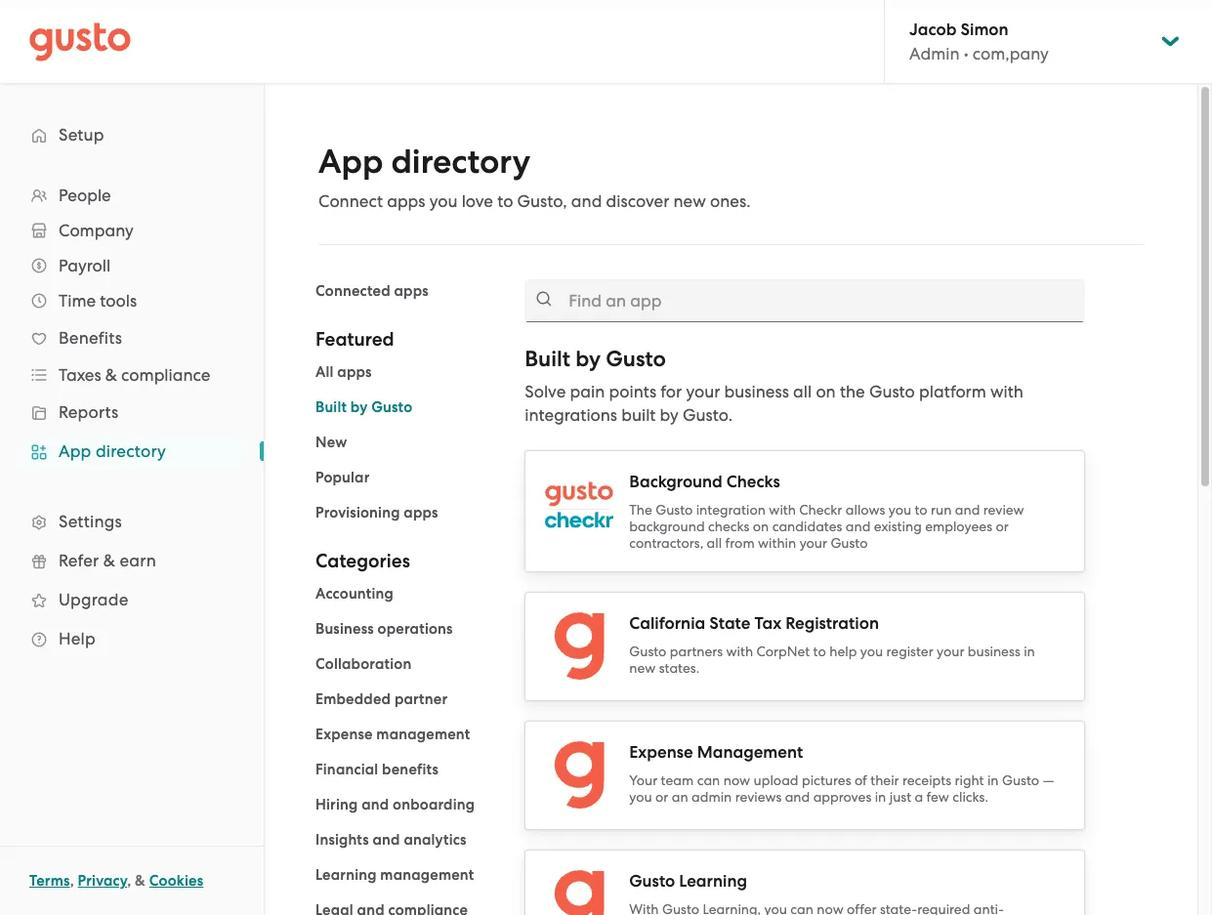 Task type: describe. For each thing, give the bounding box(es) containing it.
simon
[[961, 20, 1009, 40]]

app for app directory connect apps you love to gusto, and discover new ones.
[[319, 142, 383, 182]]

all
[[316, 364, 334, 381]]

for
[[661, 382, 682, 402]]

discover
[[607, 192, 670, 211]]

checks
[[727, 472, 781, 493]]

2 horizontal spatial by
[[660, 406, 679, 425]]

list containing people
[[0, 178, 264, 659]]

connected apps link
[[316, 282, 429, 300]]

popular
[[316, 469, 370, 487]]

collaboration link
[[316, 656, 412, 673]]

gusto navigation element
[[0, 84, 264, 690]]

company button
[[20, 213, 244, 248]]

built by gusto solve pain points for your business all on the gusto platform with integrations built by gusto.
[[525, 346, 1024, 425]]

2 , from the left
[[127, 873, 131, 890]]

business inside built by gusto solve pain points for your business all on the gusto platform with integrations built by gusto.
[[725, 382, 790, 402]]

tax
[[755, 614, 782, 634]]

by for built by gusto solve pain points for your business all on the gusto platform with integrations built by gusto.
[[576, 346, 601, 372]]

apps for connected apps
[[394, 282, 429, 300]]

built for built by gusto
[[316, 399, 347, 416]]

settings
[[59, 512, 122, 532]]

embedded partner
[[316, 691, 448, 709]]

in inside california state tax registration gusto partners with corpnet to help you register your business in new states.
[[1024, 644, 1036, 660]]

setup link
[[20, 117, 244, 152]]

management for expense management
[[377, 726, 471, 744]]

app directory
[[59, 442, 166, 461]]

help link
[[20, 622, 244, 657]]

financial benefits link
[[316, 761, 439, 779]]

list for featured
[[316, 361, 496, 525]]

expense for management
[[316, 726, 373, 744]]

gusto.
[[683, 406, 733, 425]]

hiring and onboarding
[[316, 797, 475, 814]]

& for earn
[[103, 551, 115, 571]]

background checks logo image
[[546, 471, 614, 540]]

directory for app directory
[[96, 442, 166, 461]]

built
[[622, 406, 656, 425]]

help
[[830, 644, 858, 660]]

business operations
[[316, 621, 453, 638]]

provisioning apps link
[[316, 504, 438, 522]]

from
[[726, 536, 755, 551]]

embedded
[[316, 691, 391, 709]]

learning inside 'list'
[[316, 867, 377, 885]]

reports link
[[20, 395, 244, 430]]

gusto learning button
[[525, 850, 1086, 916]]

list for categories
[[316, 583, 496, 916]]

2 vertical spatial &
[[135, 873, 146, 890]]

terms
[[29, 873, 70, 890]]

taxes & compliance
[[59, 366, 211, 385]]

reports
[[59, 403, 119, 422]]

earn
[[120, 551, 156, 571]]

upgrade
[[59, 590, 129, 610]]

and up learning management at bottom
[[373, 832, 400, 849]]

onboarding
[[393, 797, 475, 814]]

gusto inside 'list'
[[372, 399, 413, 416]]

your inside background checks the gusto integration with checkr allows you to run and review background checks on candidates and existing employees or contractors, all from within your gusto
[[800, 536, 828, 551]]

gusto inside button
[[630, 872, 676, 892]]

benefits
[[59, 328, 122, 348]]

of
[[855, 773, 868, 789]]

cookies
[[149, 873, 204, 890]]

by for built by gusto
[[351, 399, 368, 416]]

apps inside app directory connect apps you love to gusto, and discover new ones.
[[387, 192, 426, 211]]

com,pany
[[973, 44, 1049, 64]]

background
[[630, 519, 705, 535]]

on inside background checks the gusto integration with checkr allows you to run and review background checks on candidates and existing employees or contractors, all from within your gusto
[[753, 519, 770, 535]]

your inside built by gusto solve pain points for your business all on the gusto platform with integrations built by gusto.
[[687, 382, 721, 402]]

you inside background checks the gusto integration with checkr allows you to run and review background checks on candidates and existing employees or contractors, all from within your gusto
[[889, 502, 912, 518]]

insights and analytics link
[[316, 832, 467, 849]]

compliance
[[121, 366, 211, 385]]

an
[[672, 790, 689, 805]]

time tools button
[[20, 283, 244, 319]]

accounting
[[316, 585, 394, 603]]

to inside california state tax registration gusto partners with corpnet to help you register your business in new states.
[[814, 644, 827, 660]]

integrations
[[525, 406, 618, 425]]

expense management
[[316, 726, 471, 744]]

insights and analytics
[[316, 832, 467, 849]]

refer & earn link
[[20, 543, 244, 579]]

—
[[1043, 773, 1055, 789]]

featured
[[316, 328, 395, 351]]

app directory connect apps you love to gusto, and discover new ones.
[[319, 142, 751, 211]]

within
[[758, 536, 797, 551]]

apps for all apps
[[338, 364, 372, 381]]

and down 'allows'
[[846, 519, 871, 535]]

a
[[915, 790, 924, 805]]

learning inside button
[[680, 872, 748, 892]]

their
[[871, 773, 900, 789]]

people button
[[20, 178, 244, 213]]

receipts
[[903, 773, 952, 789]]

run
[[932, 502, 952, 518]]

upload
[[754, 773, 799, 789]]

new
[[316, 434, 347, 452]]

new inside app directory connect apps you love to gusto, and discover new ones.
[[674, 192, 706, 211]]

clicks.
[[953, 790, 989, 805]]

apps for provisioning apps
[[404, 504, 438, 522]]

connected
[[316, 282, 391, 300]]

and inside expense management your team can now upload pictures of their receipts right in gusto — you or an admin reviews and approves in just a few clicks.
[[785, 790, 811, 805]]

built for built by gusto solve pain points for your business all on the gusto platform with integrations built by gusto.
[[525, 346, 571, 372]]

settings link
[[20, 504, 244, 540]]

employees
[[926, 519, 993, 535]]

with inside background checks the gusto integration with checkr allows you to run and review background checks on candidates and existing employees or contractors, all from within your gusto
[[770, 502, 797, 518]]

gusto up the background
[[656, 502, 693, 518]]



Task type: vqa. For each thing, say whether or not it's contained in the screenshot.
the bottom your
yes



Task type: locate. For each thing, give the bounding box(es) containing it.
existing
[[875, 519, 922, 535]]

california
[[630, 614, 706, 634]]

states.
[[659, 661, 700, 676]]

can
[[698, 773, 721, 789]]

0 vertical spatial built
[[525, 346, 571, 372]]

california state tax registration gusto partners with corpnet to help you register your business in new states.
[[630, 614, 1036, 676]]

people
[[59, 186, 111, 205]]

1 horizontal spatial to
[[814, 644, 827, 660]]

background
[[630, 472, 723, 493]]

0 vertical spatial all
[[794, 382, 812, 402]]

0 vertical spatial in
[[1024, 644, 1036, 660]]

and down upload
[[785, 790, 811, 805]]

app
[[319, 142, 383, 182], [59, 442, 91, 461]]

jacob
[[910, 20, 957, 40]]

expense inside 'list'
[[316, 726, 373, 744]]

0 horizontal spatial expense
[[316, 726, 373, 744]]

1 vertical spatial to
[[915, 502, 928, 518]]

business inside california state tax registration gusto partners with corpnet to help you register your business in new states.
[[968, 644, 1021, 660]]

all inside built by gusto solve pain points for your business all on the gusto platform with integrations built by gusto.
[[794, 382, 812, 402]]

0 vertical spatial management
[[377, 726, 471, 744]]

gusto right 'gusto learning logo'
[[630, 872, 676, 892]]

terms , privacy , & cookies
[[29, 873, 204, 890]]

1 horizontal spatial built
[[525, 346, 571, 372]]

1 horizontal spatial ,
[[127, 873, 131, 890]]

1 vertical spatial management
[[381, 867, 474, 885]]

0 vertical spatial on
[[817, 382, 836, 402]]

solve
[[525, 382, 566, 402]]

by down all apps link
[[351, 399, 368, 416]]

0 horizontal spatial on
[[753, 519, 770, 535]]

apps right the all
[[338, 364, 372, 381]]

and up "employees"
[[956, 502, 981, 518]]

and right gusto,
[[572, 192, 602, 211]]

2 vertical spatial with
[[727, 644, 754, 660]]

0 horizontal spatial to
[[498, 192, 514, 211]]

management down analytics
[[381, 867, 474, 885]]

financial benefits
[[316, 761, 439, 779]]

1 horizontal spatial app
[[319, 142, 383, 182]]

0 horizontal spatial new
[[630, 661, 656, 676]]

1 vertical spatial built
[[316, 399, 347, 416]]

on left the
[[817, 382, 836, 402]]

expense management logo image
[[546, 742, 614, 810]]

you left love
[[430, 192, 458, 211]]

directory down reports link on the left of the page
[[96, 442, 166, 461]]

connect
[[319, 192, 383, 211]]

apps right connect
[[387, 192, 426, 211]]

with inside built by gusto solve pain points for your business all on the gusto platform with integrations built by gusto.
[[991, 382, 1024, 402]]

or left an
[[656, 790, 669, 805]]

and down financial benefits
[[362, 797, 389, 814]]

gusto inside expense management your team can now upload pictures of their receipts right in gusto — you or an admin reviews and approves in just a few clicks.
[[1003, 773, 1040, 789]]

business
[[316, 621, 374, 638]]

expense up financial
[[316, 726, 373, 744]]

you
[[430, 192, 458, 211], [889, 502, 912, 518], [861, 644, 884, 660], [630, 790, 653, 805]]

directory inside gusto navigation element
[[96, 442, 166, 461]]

contractors,
[[630, 536, 704, 551]]

1 vertical spatial with
[[770, 502, 797, 518]]

app directory link
[[20, 434, 244, 469]]

gusto right the
[[870, 382, 916, 402]]

you up existing
[[889, 502, 912, 518]]

corpnet
[[757, 644, 810, 660]]

app for app directory
[[59, 442, 91, 461]]

financial
[[316, 761, 379, 779]]

taxes
[[59, 366, 101, 385]]

you right 'help'
[[861, 644, 884, 660]]

your right "register"
[[937, 644, 965, 660]]

1 horizontal spatial your
[[800, 536, 828, 551]]

2 horizontal spatial your
[[937, 644, 965, 660]]

on up the within
[[753, 519, 770, 535]]

to left 'help'
[[814, 644, 827, 660]]

1 horizontal spatial in
[[988, 773, 999, 789]]

in
[[1024, 644, 1036, 660], [988, 773, 999, 789], [875, 790, 887, 805]]

list
[[0, 178, 264, 659], [316, 361, 496, 525], [316, 583, 496, 916]]

help
[[59, 629, 96, 649]]

business right "register"
[[968, 644, 1021, 660]]

2 vertical spatial in
[[875, 790, 887, 805]]

review
[[984, 502, 1025, 518]]

now
[[724, 773, 751, 789]]

you inside california state tax registration gusto partners with corpnet to help you register your business in new states.
[[861, 644, 884, 660]]

1 vertical spatial app
[[59, 442, 91, 461]]

list containing all apps
[[316, 361, 496, 525]]

1 vertical spatial in
[[988, 773, 999, 789]]

new link
[[316, 434, 347, 452]]

you down your
[[630, 790, 653, 805]]

your up gusto.
[[687, 382, 721, 402]]

right
[[955, 773, 985, 789]]

, left cookies
[[127, 873, 131, 890]]

or down review
[[996, 519, 1009, 535]]

you inside app directory connect apps you love to gusto, and discover new ones.
[[430, 192, 458, 211]]

& left cookies
[[135, 873, 146, 890]]

apps right provisioning
[[404, 504, 438, 522]]

expense for management
[[630, 743, 694, 763]]

0 horizontal spatial business
[[725, 382, 790, 402]]

0 horizontal spatial app
[[59, 442, 91, 461]]

with inside california state tax registration gusto partners with corpnet to help you register your business in new states.
[[727, 644, 754, 660]]

directory up love
[[391, 142, 531, 182]]

apps
[[387, 192, 426, 211], [394, 282, 429, 300], [338, 364, 372, 381], [404, 504, 438, 522]]

to
[[498, 192, 514, 211], [915, 502, 928, 518], [814, 644, 827, 660]]

points
[[609, 382, 657, 402]]

popular link
[[316, 469, 370, 487]]

& right "taxes"
[[105, 366, 117, 385]]

0 vertical spatial &
[[105, 366, 117, 385]]

all down 'checks'
[[707, 536, 722, 551]]

management
[[698, 743, 804, 763]]

california state tax registration logo image
[[546, 613, 614, 681]]

by down "for"
[[660, 406, 679, 425]]

payroll button
[[20, 248, 244, 283]]

1 vertical spatial directory
[[96, 442, 166, 461]]

built by gusto link
[[316, 399, 413, 416]]

0 vertical spatial or
[[996, 519, 1009, 535]]

partners
[[670, 644, 723, 660]]

built inside built by gusto solve pain points for your business all on the gusto platform with integrations built by gusto.
[[525, 346, 571, 372]]

1 vertical spatial &
[[103, 551, 115, 571]]

you inside expense management your team can now upload pictures of their receipts right in gusto — you or an admin reviews and approves in just a few clicks.
[[630, 790, 653, 805]]

categories
[[316, 550, 410, 573]]

your down candidates
[[800, 536, 828, 551]]

1 horizontal spatial expense
[[630, 743, 694, 763]]

1 vertical spatial all
[[707, 536, 722, 551]]

reviews
[[736, 790, 782, 805]]

built up solve
[[525, 346, 571, 372]]

gusto down california
[[630, 644, 667, 660]]

gusto left —
[[1003, 773, 1040, 789]]

& inside dropdown button
[[105, 366, 117, 385]]

few
[[927, 790, 950, 805]]

background checks the gusto integration with checkr allows you to run and review background checks on candidates and existing employees or contractors, all from within your gusto
[[630, 472, 1025, 551]]

taxes & compliance button
[[20, 358, 244, 393]]

built
[[525, 346, 571, 372], [316, 399, 347, 416]]

management
[[377, 726, 471, 744], [381, 867, 474, 885]]

list containing accounting
[[316, 583, 496, 916]]

state
[[710, 614, 751, 634]]

1 horizontal spatial business
[[968, 644, 1021, 660]]

1 horizontal spatial directory
[[391, 142, 531, 182]]

expense inside expense management your team can now upload pictures of their receipts right in gusto — you or an admin reviews and approves in just a few clicks.
[[630, 743, 694, 763]]

0 horizontal spatial ,
[[70, 873, 74, 890]]

to inside app directory connect apps you love to gusto, and discover new ones.
[[498, 192, 514, 211]]

to left run
[[915, 502, 928, 518]]

1 horizontal spatial by
[[576, 346, 601, 372]]

business up gusto.
[[725, 382, 790, 402]]

with up candidates
[[770, 502, 797, 518]]

refer
[[59, 551, 99, 571]]

0 vertical spatial business
[[725, 382, 790, 402]]

expense management link
[[316, 726, 471, 744]]

to right love
[[498, 192, 514, 211]]

learning management
[[316, 867, 474, 885]]

love
[[462, 192, 494, 211]]

all left the
[[794, 382, 812, 402]]

0 vertical spatial new
[[674, 192, 706, 211]]

0 vertical spatial directory
[[391, 142, 531, 182]]

and inside app directory connect apps you love to gusto, and discover new ones.
[[572, 192, 602, 211]]

gusto learning logo image
[[546, 871, 614, 916]]

admin
[[692, 790, 732, 805]]

1 horizontal spatial or
[[996, 519, 1009, 535]]

checks
[[709, 519, 750, 535]]

app down the reports at the top left
[[59, 442, 91, 461]]

None search field
[[525, 280, 1086, 323]]

0 horizontal spatial all
[[707, 536, 722, 551]]

cookies button
[[149, 870, 204, 893]]

with right platform
[[991, 382, 1024, 402]]

or inside expense management your team can now upload pictures of their receipts right in gusto — you or an admin reviews and approves in just a few clicks.
[[656, 790, 669, 805]]

•
[[964, 44, 969, 64]]

0 horizontal spatial built
[[316, 399, 347, 416]]

partner
[[395, 691, 448, 709]]

0 horizontal spatial in
[[875, 790, 887, 805]]

gusto down all apps link
[[372, 399, 413, 416]]

0 horizontal spatial learning
[[316, 867, 377, 885]]

company
[[59, 221, 134, 240]]

terms link
[[29, 873, 70, 890]]

hiring
[[316, 797, 358, 814]]

analytics
[[404, 832, 467, 849]]

by
[[576, 346, 601, 372], [351, 399, 368, 416], [660, 406, 679, 425]]

directory inside app directory connect apps you love to gusto, and discover new ones.
[[391, 142, 531, 182]]

management for learning management
[[381, 867, 474, 885]]

registration
[[786, 614, 880, 634]]

all apps link
[[316, 364, 372, 381]]

1 horizontal spatial all
[[794, 382, 812, 402]]

2 horizontal spatial in
[[1024, 644, 1036, 660]]

on inside built by gusto solve pain points for your business all on the gusto platform with integrations built by gusto.
[[817, 382, 836, 402]]

& for compliance
[[105, 366, 117, 385]]

allows
[[846, 502, 886, 518]]

privacy link
[[78, 873, 127, 890]]

0 vertical spatial with
[[991, 382, 1024, 402]]

1 vertical spatial business
[[968, 644, 1021, 660]]

new inside california state tax registration gusto partners with corpnet to help you register your business in new states.
[[630, 661, 656, 676]]

2 horizontal spatial with
[[991, 382, 1024, 402]]

0 horizontal spatial your
[[687, 382, 721, 402]]

2 vertical spatial to
[[814, 644, 827, 660]]

all inside background checks the gusto integration with checkr allows you to run and review background checks on candidates and existing employees or contractors, all from within your gusto
[[707, 536, 722, 551]]

team
[[661, 773, 694, 789]]

1 horizontal spatial with
[[770, 502, 797, 518]]

0 vertical spatial to
[[498, 192, 514, 211]]

, left privacy
[[70, 873, 74, 890]]

just
[[890, 790, 912, 805]]

expense up team
[[630, 743, 694, 763]]

app up connect
[[319, 142, 383, 182]]

1 vertical spatial new
[[630, 661, 656, 676]]

management down partner
[[377, 726, 471, 744]]

with down state
[[727, 644, 754, 660]]

to inside background checks the gusto integration with checkr allows you to run and review background checks on candidates and existing employees or contractors, all from within your gusto
[[915, 502, 928, 518]]

payroll
[[59, 256, 111, 276]]

learning down 'admin'
[[680, 872, 748, 892]]

pain
[[570, 382, 605, 402]]

0 horizontal spatial directory
[[96, 442, 166, 461]]

2 vertical spatial your
[[937, 644, 965, 660]]

1 horizontal spatial on
[[817, 382, 836, 402]]

gusto up points
[[606, 346, 667, 372]]

refer & earn
[[59, 551, 156, 571]]

upgrade link
[[20, 583, 244, 618]]

0 vertical spatial app
[[319, 142, 383, 182]]

gusto down 'allows'
[[831, 536, 869, 551]]

embedded partner link
[[316, 691, 448, 709]]

1 vertical spatial your
[[800, 536, 828, 551]]

provisioning apps
[[316, 504, 438, 522]]

operations
[[378, 621, 453, 638]]

gusto inside california state tax registration gusto partners with corpnet to help you register your business in new states.
[[630, 644, 667, 660]]

built up new
[[316, 399, 347, 416]]

all apps
[[316, 364, 372, 381]]

time
[[59, 291, 96, 311]]

checkr
[[800, 502, 843, 518]]

2 horizontal spatial to
[[915, 502, 928, 518]]

learning down insights
[[316, 867, 377, 885]]

& left the earn
[[103, 551, 115, 571]]

1 vertical spatial or
[[656, 790, 669, 805]]

privacy
[[78, 873, 127, 890]]

new left ones. on the top right
[[674, 192, 706, 211]]

insights
[[316, 832, 369, 849]]

by up pain
[[576, 346, 601, 372]]

App Search field
[[525, 280, 1086, 323]]

home image
[[29, 22, 131, 61]]

1 horizontal spatial learning
[[680, 872, 748, 892]]

or inside background checks the gusto integration with checkr allows you to run and review background checks on candidates and existing employees or contractors, all from within your gusto
[[996, 519, 1009, 535]]

1 , from the left
[[70, 873, 74, 890]]

provisioning
[[316, 504, 400, 522]]

0 vertical spatial your
[[687, 382, 721, 402]]

app inside gusto navigation element
[[59, 442, 91, 461]]

new left states.
[[630, 661, 656, 676]]

ones.
[[710, 192, 751, 211]]

apps right connected
[[394, 282, 429, 300]]

directory for app directory connect apps you love to gusto, and discover new ones.
[[391, 142, 531, 182]]

your inside california state tax registration gusto partners with corpnet to help you register your business in new states.
[[937, 644, 965, 660]]

0 horizontal spatial or
[[656, 790, 669, 805]]

app inside app directory connect apps you love to gusto, and discover new ones.
[[319, 142, 383, 182]]

0 horizontal spatial by
[[351, 399, 368, 416]]

1 vertical spatial on
[[753, 519, 770, 535]]

learning management link
[[316, 867, 474, 885]]

accounting link
[[316, 585, 394, 603]]

1 horizontal spatial new
[[674, 192, 706, 211]]

0 horizontal spatial with
[[727, 644, 754, 660]]



